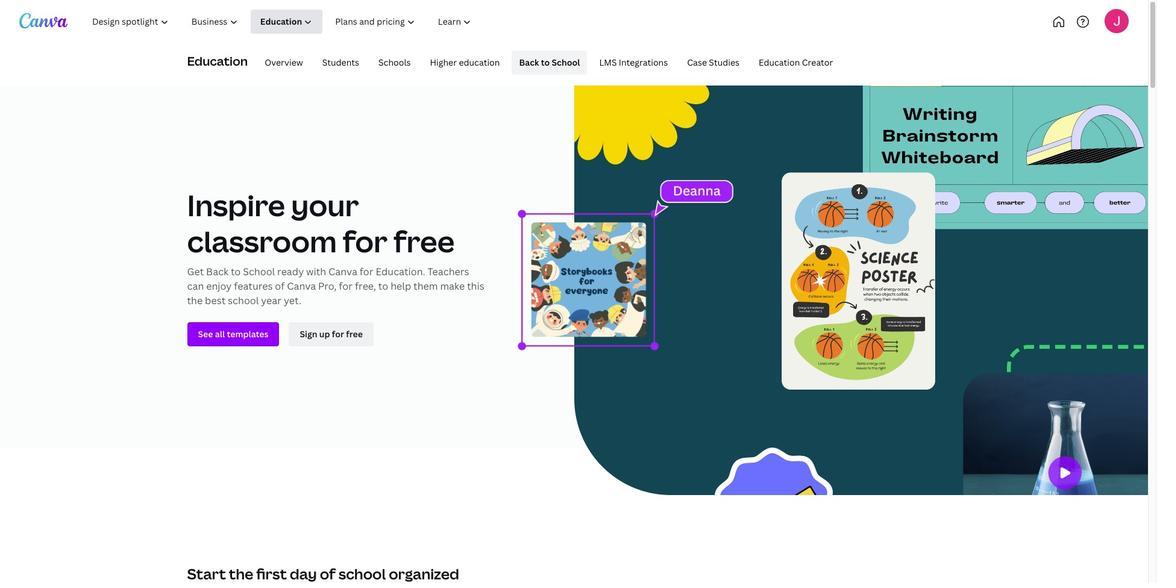 Task type: locate. For each thing, give the bounding box(es) containing it.
0 vertical spatial for
[[343, 222, 388, 261]]

education for education creator
[[759, 57, 800, 68]]

school inside inspire your classroom for free get back to school ready with canva for education. teachers can enjoy features of canva pro, for free, to help them make this the best school year yet.
[[243, 265, 275, 278]]

with
[[306, 265, 326, 278]]

education.
[[376, 265, 425, 278]]

1 horizontal spatial canva
[[329, 265, 357, 278]]

0 vertical spatial school
[[552, 57, 580, 68]]

higher
[[430, 57, 457, 68]]

education
[[187, 53, 248, 69], [759, 57, 800, 68]]

0 horizontal spatial education
[[187, 53, 248, 69]]

0 vertical spatial to
[[541, 57, 550, 68]]

1 vertical spatial to
[[231, 265, 241, 278]]

1 vertical spatial back
[[206, 265, 228, 278]]

back right education
[[519, 57, 539, 68]]

1 horizontal spatial education
[[759, 57, 800, 68]]

customizable canva for education templates that relate to different school subjects image
[[574, 86, 1148, 495]]

2 vertical spatial to
[[378, 280, 388, 293]]

best
[[205, 294, 226, 307]]

menu bar
[[253, 51, 840, 75]]

2 horizontal spatial to
[[541, 57, 550, 68]]

higher education
[[430, 57, 500, 68]]

school
[[552, 57, 580, 68], [243, 265, 275, 278]]

1 horizontal spatial to
[[378, 280, 388, 293]]

lms integrations link
[[592, 51, 675, 75]]

overview link
[[257, 51, 310, 75]]

your
[[291, 186, 359, 225]]

1 horizontal spatial back
[[519, 57, 539, 68]]

back inside back to school link
[[519, 57, 539, 68]]

education creator link
[[752, 51, 840, 75]]

back inside inspire your classroom for free get back to school ready with canva for education. teachers can enjoy features of canva pro, for free, to help them make this the best school year yet.
[[206, 265, 228, 278]]

free,
[[355, 280, 376, 293]]

teachers
[[428, 265, 469, 278]]

for
[[343, 222, 388, 261], [360, 265, 373, 278], [339, 280, 353, 293]]

of
[[275, 280, 285, 293]]

this
[[467, 280, 484, 293]]

0 horizontal spatial school
[[243, 265, 275, 278]]

back to school link
[[512, 51, 587, 75]]

school
[[228, 294, 259, 307]]

education
[[459, 57, 500, 68]]

back
[[519, 57, 539, 68], [206, 265, 228, 278]]

to inside menu bar
[[541, 57, 550, 68]]

school up features
[[243, 265, 275, 278]]

0 horizontal spatial back
[[206, 265, 228, 278]]

canva up yet.
[[287, 280, 316, 293]]

to
[[541, 57, 550, 68], [231, 265, 241, 278], [378, 280, 388, 293]]

canva up pro,
[[329, 265, 357, 278]]

features
[[234, 280, 273, 293]]

top level navigation element
[[82, 10, 523, 34]]

can
[[187, 280, 204, 293]]

0 horizontal spatial canva
[[287, 280, 316, 293]]

menu bar containing overview
[[253, 51, 840, 75]]

back to school
[[519, 57, 580, 68]]

1 horizontal spatial school
[[552, 57, 580, 68]]

1 vertical spatial school
[[243, 265, 275, 278]]

canva
[[329, 265, 357, 278], [287, 280, 316, 293]]

enjoy
[[206, 280, 232, 293]]

school left lms
[[552, 57, 580, 68]]

0 vertical spatial back
[[519, 57, 539, 68]]

back up enjoy
[[206, 265, 228, 278]]

them
[[413, 280, 438, 293]]



Task type: describe. For each thing, give the bounding box(es) containing it.
help
[[391, 280, 411, 293]]

students link
[[315, 51, 366, 75]]

inspire your classroom for free get back to school ready with canva for education. teachers can enjoy features of canva pro, for free, to help them make this the best school year yet.
[[187, 186, 484, 307]]

0 vertical spatial canva
[[329, 265, 357, 278]]

higher education link
[[423, 51, 507, 75]]

case studies
[[687, 57, 740, 68]]

inspire
[[187, 186, 285, 225]]

1 vertical spatial canva
[[287, 280, 316, 293]]

case
[[687, 57, 707, 68]]

creator
[[802, 57, 833, 68]]

pro,
[[318, 280, 337, 293]]

lms
[[599, 57, 617, 68]]

students
[[322, 57, 359, 68]]

lms integrations
[[599, 57, 668, 68]]

education creator
[[759, 57, 833, 68]]

foreground image image
[[510, 140, 961, 394]]

studies
[[709, 57, 740, 68]]

2 vertical spatial for
[[339, 280, 353, 293]]

integrations
[[619, 57, 668, 68]]

yet.
[[284, 294, 301, 307]]

year
[[261, 294, 282, 307]]

get
[[187, 265, 204, 278]]

free
[[394, 222, 455, 261]]

education for education
[[187, 53, 248, 69]]

ready
[[277, 265, 304, 278]]

overview
[[265, 57, 303, 68]]

case studies link
[[680, 51, 747, 75]]

0 horizontal spatial to
[[231, 265, 241, 278]]

school inside menu bar
[[552, 57, 580, 68]]

the
[[187, 294, 203, 307]]

schools link
[[371, 51, 418, 75]]

classroom
[[187, 222, 337, 261]]

schools
[[379, 57, 411, 68]]

1 vertical spatial for
[[360, 265, 373, 278]]

make
[[440, 280, 465, 293]]



Task type: vqa. For each thing, say whether or not it's contained in the screenshot.
REQUIREMENTS.
no



